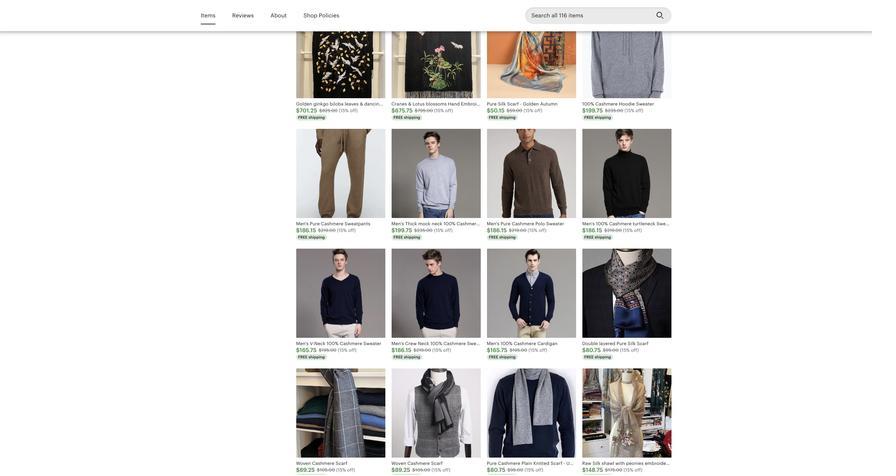 Task type: describe. For each thing, give the bounding box(es) containing it.
shop policies
[[304, 12, 340, 19]]

cranes
[[392, 101, 407, 107]]

sweatpants
[[345, 221, 371, 226]]

men's for men's thick mock neck 100% cashmere sweater
[[392, 221, 404, 226]]

off) inside men's crew neck 100% cashmere sweater $ 186.15 $ 219.00 (15% off) free shipping
[[444, 348, 451, 353]]

186.15 inside men's pure cashmere polo sweater $ 186.15 $ 219.00 (15% off) free shipping
[[491, 227, 507, 234]]

cashmere inside men's thick mock neck 100% cashmere sweater $ 199.75 $ 235.00 (15% off) free shipping
[[457, 221, 479, 226]]

off) inside pure cashmere plain knitted scarf - unisex $ 80.75 $ 95.00 (15% off)
[[536, 468, 544, 473]]

235.00 inside 100% cashmere hoodie sweater $ 199.75 $ 235.00 (15% off) free shipping
[[608, 108, 624, 113]]

cashmere inside 100% cashmere hoodie sweater $ 199.75 $ 235.00 (15% off) free shipping
[[596, 101, 618, 107]]

shipping inside 'pure silk scarf - golden autumn $ 50.15 $ 59.00 (15% off) free shipping'
[[500, 115, 516, 120]]

items link
[[201, 8, 216, 24]]

golden
[[523, 101, 539, 107]]

men's for men's pure cashmere sweatpants
[[296, 221, 309, 226]]

men's pure cashmere sweatpants image
[[296, 129, 386, 218]]

Search all 116 items text field
[[526, 7, 651, 24]]

layered
[[600, 341, 616, 346]]

scarf inside 'pure silk scarf - golden autumn $ 50.15 $ 59.00 (15% off) free shipping'
[[508, 101, 519, 107]]

cashmere inside men's pure cashmere sweatpants $ 186.15 $ 219.00 (15% off) free shipping
[[321, 221, 344, 226]]

raw silk shawl with peonies embroidery - champagne color image
[[583, 369, 672, 458]]

silk for -
[[593, 461, 601, 466]]

cashmere inside cranes & lotus blossoms hand embroidered cashmere shawl $ 675.75 $ 795.00 (15% off) free shipping
[[491, 101, 514, 107]]

men's for men's crew neck 100% cashmere sweater
[[392, 341, 404, 346]]

100% inside men's crew neck 100% cashmere sweater $ 186.15 $ 219.00 (15% off) free shipping
[[431, 341, 443, 346]]

- inside 'pure silk scarf - golden autumn $ 50.15 $ 59.00 (15% off) free shipping'
[[521, 101, 522, 107]]

675.75
[[395, 107, 413, 114]]

pure inside men's pure cashmere sweatpants $ 186.15 $ 219.00 (15% off) free shipping
[[310, 221, 320, 226]]

men's 100% cashmere cardigan image
[[487, 249, 577, 338]]

(15% inside double layered pure silk scarf $ 80.75 $ 95.00 (15% off) free shipping
[[621, 348, 630, 353]]

shipping inside men's crew neck 100% cashmere sweater $ 186.15 $ 219.00 (15% off) free shipping
[[404, 355, 421, 359]]

silk for $
[[498, 101, 506, 107]]

about link
[[271, 8, 287, 24]]

shipping inside men's 100% cashmere cardigan $ 165.75 $ 195.00 (15% off) free shipping
[[500, 355, 516, 359]]

about
[[271, 12, 287, 19]]

woven for 1st the woven cashmere scarf image
[[296, 461, 311, 466]]

free inside men's thick mock neck 100% cashmere sweater $ 199.75 $ 235.00 (15% off) free shipping
[[394, 235, 403, 239]]

pure silk scarf - golden autumn $ 50.15 $ 59.00 (15% off) free shipping
[[487, 101, 558, 120]]

95.00 inside pure cashmere plain knitted scarf - unisex $ 80.75 $ 95.00 (15% off)
[[511, 468, 524, 473]]

186.15 inside men's crew neck 100% cashmere sweater $ 186.15 $ 219.00 (15% off) free shipping
[[395, 347, 412, 354]]

219.00 inside men's pure cashmere polo sweater $ 186.15 $ 219.00 (15% off) free shipping
[[512, 228, 527, 233]]

sweater inside 100% cashmere hoodie sweater $ 199.75 $ 235.00 (15% off) free shipping
[[637, 101, 655, 107]]

$ 701.25 $ 825.00 (15% off) free shipping
[[296, 107, 358, 120]]

reviews link
[[232, 8, 254, 24]]

men's for men's 100% cashmere cardigan
[[487, 341, 500, 346]]

sweater inside men's crew neck 100% cashmere sweater $ 186.15 $ 219.00 (15% off) free shipping
[[468, 341, 486, 346]]

shipping inside men's v-neck 100% cashmere sweater $ 165.75 $ 195.00 (15% off) free shipping
[[309, 355, 325, 359]]

men's crew neck 100% cashmere sweater $ 186.15 $ 219.00 (15% off) free shipping
[[392, 341, 486, 359]]

off) inside men's pure cashmere polo sweater $ 186.15 $ 219.00 (15% off) free shipping
[[539, 228, 547, 233]]

(15% inside men's 100% cashmere cardigan $ 165.75 $ 195.00 (15% off) free shipping
[[529, 348, 539, 353]]

219.00 inside men's crew neck 100% cashmere sweater $ 186.15 $ 219.00 (15% off) free shipping
[[417, 348, 431, 353]]

cashmere inside men's crew neck 100% cashmere sweater $ 186.15 $ 219.00 (15% off) free shipping
[[444, 341, 466, 346]]

cashmere inside men's v-neck 100% cashmere sweater $ 165.75 $ 195.00 (15% off) free shipping
[[340, 341, 362, 346]]

off) inside 'pure silk scarf - golden autumn $ 50.15 $ 59.00 (15% off) free shipping'
[[535, 108, 543, 113]]

turtleneck
[[633, 221, 656, 226]]

hand inside cranes & lotus blossoms hand embroidered cashmere shawl $ 675.75 $ 795.00 (15% off) free shipping
[[448, 101, 460, 107]]

shipping inside 100% cashmere hoodie sweater $ 199.75 $ 235.00 (15% off) free shipping
[[595, 115, 612, 120]]

men's v-neck 100% cashmere sweater $ 165.75 $ 195.00 (15% off) free shipping
[[296, 341, 382, 359]]

(15% inside raw silk shawl with peonies embroidery - champagne color $ 148.75 $ 175.00 (15% off)
[[624, 468, 634, 473]]

lotus
[[413, 101, 425, 107]]

men's pure cashmere sweatpants $ 186.15 $ 219.00 (15% off) free shipping
[[296, 221, 371, 239]]

219.00 inside men's 100% cashmere turtleneck sweater - hand knitted $ 186.15 $ 219.00 (15% off) free shipping
[[608, 228, 622, 233]]

100% cashmere hoodie sweater image
[[583, 9, 672, 98]]

(15% inside men's thick mock neck 100% cashmere sweater $ 199.75 $ 235.00 (15% off) free shipping
[[434, 228, 444, 233]]

sweater inside men's v-neck 100% cashmere sweater $ 165.75 $ 195.00 (15% off) free shipping
[[364, 341, 382, 346]]

raw silk shawl with peonies embroidery - champagne color $ 148.75 $ 175.00 (15% off)
[[583, 461, 714, 474]]

shop
[[304, 12, 318, 19]]

pure inside pure cashmere plain knitted scarf - unisex $ 80.75 $ 95.00 (15% off)
[[487, 461, 497, 466]]

&
[[409, 101, 412, 107]]

(15% inside 100% cashmere hoodie sweater $ 199.75 $ 235.00 (15% off) free shipping
[[625, 108, 635, 113]]

off) inside double layered pure silk scarf $ 80.75 $ 95.00 (15% off) free shipping
[[632, 348, 639, 353]]

sweater inside men's thick mock neck 100% cashmere sweater $ 199.75 $ 235.00 (15% off) free shipping
[[481, 221, 499, 226]]

men's pure cashmere polo sweater image
[[487, 129, 577, 218]]

off) inside men's 100% cashmere cardigan $ 165.75 $ 195.00 (15% off) free shipping
[[540, 348, 548, 353]]

color
[[703, 461, 714, 466]]

men's for men's pure cashmere polo sweater
[[487, 221, 500, 226]]

men's for men's v-neck 100% cashmere sweater
[[296, 341, 309, 346]]

(15% inside men's pure cashmere polo sweater $ 186.15 $ 219.00 (15% off) free shipping
[[528, 228, 538, 233]]

off) inside $ 701.25 $ 825.00 (15% off) free shipping
[[350, 108, 358, 113]]

scarf inside pure cashmere plain knitted scarf - unisex $ 80.75 $ 95.00 (15% off)
[[551, 461, 563, 466]]

sweater inside men's pure cashmere polo sweater $ 186.15 $ 219.00 (15% off) free shipping
[[547, 221, 565, 226]]

(15% inside $ 701.25 $ 825.00 (15% off) free shipping
[[339, 108, 349, 113]]

men's thick mock neck 100% cashmere sweater $ 199.75 $ 235.00 (15% off) free shipping
[[392, 221, 499, 239]]

shipping inside men's 100% cashmere turtleneck sweater - hand knitted $ 186.15 $ 219.00 (15% off) free shipping
[[595, 235, 612, 239]]

(15% inside men's 100% cashmere turtleneck sweater - hand knitted $ 186.15 $ 219.00 (15% off) free shipping
[[624, 228, 633, 233]]

(15% inside pure cashmere plain knitted scarf - unisex $ 80.75 $ 95.00 (15% off)
[[525, 468, 535, 473]]

89.25 for 1st the woven cashmere scarf image
[[300, 467, 315, 474]]

men's 100% cashmere turtleneck sweater - hand knitted $ 186.15 $ 219.00 (15% off) free shipping
[[583, 221, 708, 239]]

autumn
[[541, 101, 558, 107]]

100% inside men's v-neck 100% cashmere sweater $ 165.75 $ 195.00 (15% off) free shipping
[[327, 341, 339, 346]]

neck for 165.75
[[315, 341, 326, 346]]

off) inside men's v-neck 100% cashmere sweater $ 165.75 $ 195.00 (15% off) free shipping
[[349, 348, 357, 353]]

men's crew neck 100% cashmere sweater image
[[392, 249, 481, 338]]

- inside men's 100% cashmere turtleneck sweater - hand knitted $ 186.15 $ 219.00 (15% off) free shipping
[[676, 221, 678, 226]]

double layered pure silk scarf $ 80.75 $ 95.00 (15% off) free shipping
[[583, 341, 649, 359]]

100% inside men's 100% cashmere turtleneck sweater - hand knitted $ 186.15 $ 219.00 (15% off) free shipping
[[597, 221, 609, 226]]

with
[[616, 461, 626, 466]]

175.00
[[609, 468, 623, 473]]

mock
[[419, 221, 431, 226]]

95.00 inside double layered pure silk scarf $ 80.75 $ 95.00 (15% off) free shipping
[[606, 348, 619, 353]]

silk inside double layered pure silk scarf $ 80.75 $ 95.00 (15% off) free shipping
[[628, 341, 636, 346]]

free inside 'pure silk scarf - golden autumn $ 50.15 $ 59.00 (15% off) free shipping'
[[489, 115, 499, 120]]

sweater inside men's 100% cashmere turtleneck sweater - hand knitted $ 186.15 $ 219.00 (15% off) free shipping
[[657, 221, 675, 226]]

(15% inside cranes & lotus blossoms hand embroidered cashmere shawl $ 675.75 $ 795.00 (15% off) free shipping
[[435, 108, 444, 113]]

shipping inside $ 701.25 $ 825.00 (15% off) free shipping
[[309, 115, 325, 120]]

195.00 inside men's 100% cashmere cardigan $ 165.75 $ 195.00 (15% off) free shipping
[[513, 348, 528, 353]]

plain
[[522, 461, 533, 466]]

crew
[[406, 341, 417, 346]]

219.00 inside men's pure cashmere sweatpants $ 186.15 $ 219.00 (15% off) free shipping
[[321, 228, 336, 233]]

pure cashmere plain knitted scarf - unisex image
[[487, 369, 577, 458]]

cashmere inside men's 100% cashmere cardigan $ 165.75 $ 195.00 (15% off) free shipping
[[514, 341, 537, 346]]

double layered pure silk scarf image
[[583, 249, 672, 338]]

off) inside men's pure cashmere sweatpants $ 186.15 $ 219.00 (15% off) free shipping
[[348, 228, 356, 233]]



Task type: vqa. For each thing, say whether or not it's contained in the screenshot.


Task type: locate. For each thing, give the bounding box(es) containing it.
95.00
[[606, 348, 619, 353], [511, 468, 524, 473]]

1 horizontal spatial 199.75
[[586, 107, 603, 114]]

woven
[[296, 461, 311, 466], [392, 461, 407, 466]]

men's inside men's thick mock neck 100% cashmere sweater $ 199.75 $ 235.00 (15% off) free shipping
[[392, 221, 404, 226]]

off) inside raw silk shawl with peonies embroidery - champagne color $ 148.75 $ 175.00 (15% off)
[[635, 468, 643, 473]]

0 vertical spatial hand
[[448, 101, 460, 107]]

neck inside men's crew neck 100% cashmere sweater $ 186.15 $ 219.00 (15% off) free shipping
[[418, 341, 430, 346]]

pure inside 'pure silk scarf - golden autumn $ 50.15 $ 59.00 (15% off) free shipping'
[[487, 101, 497, 107]]

0 vertical spatial silk
[[498, 101, 506, 107]]

free inside men's pure cashmere polo sweater $ 186.15 $ 219.00 (15% off) free shipping
[[489, 235, 499, 239]]

186.15
[[300, 227, 316, 234], [491, 227, 507, 234], [586, 227, 603, 234], [395, 347, 412, 354]]

1 vertical spatial 95.00
[[511, 468, 524, 473]]

hand inside men's 100% cashmere turtleneck sweater - hand knitted $ 186.15 $ 219.00 (15% off) free shipping
[[679, 221, 691, 226]]

80.75
[[586, 347, 601, 354], [491, 467, 506, 474]]

186.15 inside men's 100% cashmere turtleneck sweater - hand knitted $ 186.15 $ 219.00 (15% off) free shipping
[[586, 227, 603, 234]]

blossoms
[[426, 101, 447, 107]]

golden ginkgo biloba leaves & dancing cranes - hand embroidered cashmere shawl image
[[296, 9, 386, 98]]

0 horizontal spatial woven cashmere scarf image
[[296, 369, 386, 458]]

1 vertical spatial hand
[[679, 221, 691, 226]]

1 horizontal spatial 165.75
[[491, 347, 508, 354]]

1 horizontal spatial hand
[[679, 221, 691, 226]]

2 neck from the left
[[418, 341, 430, 346]]

silk
[[498, 101, 506, 107], [628, 341, 636, 346], [593, 461, 601, 466]]

embroidered
[[461, 101, 490, 107]]

cashmere inside pure cashmere plain knitted scarf - unisex $ 80.75 $ 95.00 (15% off)
[[498, 461, 521, 466]]

cranes & lotus blossoms hand embroidered cashmere shawl image
[[392, 9, 481, 98]]

cashmere inside men's pure cashmere polo sweater $ 186.15 $ 219.00 (15% off) free shipping
[[512, 221, 535, 226]]

shipping inside men's pure cashmere sweatpants $ 186.15 $ 219.00 (15% off) free shipping
[[309, 235, 325, 239]]

165.75 inside men's 100% cashmere cardigan $ 165.75 $ 195.00 (15% off) free shipping
[[491, 347, 508, 354]]

1 vertical spatial silk
[[628, 341, 636, 346]]

1 horizontal spatial 89.25
[[395, 467, 411, 474]]

235.00 inside men's thick mock neck 100% cashmere sweater $ 199.75 $ 235.00 (15% off) free shipping
[[417, 228, 433, 233]]

1 195.00 from the left
[[322, 348, 337, 353]]

1 horizontal spatial woven cashmere scarf $ 89.25 $ 105.00 (15% off)
[[392, 461, 451, 474]]

policies
[[319, 12, 340, 19]]

(15% inside men's pure cashmere sweatpants $ 186.15 $ 219.00 (15% off) free shipping
[[337, 228, 347, 233]]

- inside pure cashmere plain knitted scarf - unisex $ 80.75 $ 95.00 (15% off)
[[564, 461, 566, 466]]

$
[[296, 107, 300, 114], [392, 107, 395, 114], [487, 107, 491, 114], [583, 107, 586, 114], [320, 108, 322, 113], [415, 108, 418, 113], [507, 108, 510, 113], [606, 108, 608, 113], [296, 227, 300, 234], [392, 227, 395, 234], [487, 227, 491, 234], [583, 227, 586, 234], [318, 228, 321, 233], [415, 228, 417, 233], [509, 228, 512, 233], [605, 228, 608, 233], [296, 347, 300, 354], [392, 347, 395, 354], [487, 347, 491, 354], [583, 347, 586, 354], [319, 348, 322, 353], [414, 348, 417, 353], [510, 348, 513, 353], [603, 348, 606, 353], [296, 467, 300, 474], [392, 467, 395, 474], [487, 467, 491, 474], [583, 467, 586, 474], [317, 468, 320, 473], [413, 468, 416, 473], [508, 468, 511, 473], [606, 468, 609, 473]]

1 vertical spatial 235.00
[[417, 228, 433, 233]]

- left unisex
[[564, 461, 566, 466]]

shawl
[[515, 101, 528, 107]]

1 89.25 from the left
[[300, 467, 315, 474]]

men's 100% cashmere cardigan $ 165.75 $ 195.00 (15% off) free shipping
[[487, 341, 558, 359]]

1 vertical spatial 199.75
[[395, 227, 412, 234]]

-
[[521, 101, 522, 107], [676, 221, 678, 226], [564, 461, 566, 466], [672, 461, 674, 466]]

0 horizontal spatial 95.00
[[511, 468, 524, 473]]

hand right blossoms
[[448, 101, 460, 107]]

men's inside men's pure cashmere polo sweater $ 186.15 $ 219.00 (15% off) free shipping
[[487, 221, 500, 226]]

sweater
[[637, 101, 655, 107], [481, 221, 499, 226], [547, 221, 565, 226], [657, 221, 675, 226], [364, 341, 382, 346], [468, 341, 486, 346]]

silk up 50.15 at top
[[498, 101, 506, 107]]

199.75 inside 100% cashmere hoodie sweater $ 199.75 $ 235.00 (15% off) free shipping
[[586, 107, 603, 114]]

free inside cranes & lotus blossoms hand embroidered cashmere shawl $ 675.75 $ 795.00 (15% off) free shipping
[[394, 115, 403, 120]]

champagne
[[675, 461, 701, 466]]

pure inside double layered pure silk scarf $ 80.75 $ 95.00 (15% off) free shipping
[[617, 341, 627, 346]]

80.75 inside pure cashmere plain knitted scarf - unisex $ 80.75 $ 95.00 (15% off)
[[491, 467, 506, 474]]

105.00
[[320, 468, 335, 473], [416, 468, 431, 473]]

95.00 down layered
[[606, 348, 619, 353]]

off) inside 100% cashmere hoodie sweater $ 199.75 $ 235.00 (15% off) free shipping
[[636, 108, 644, 113]]

0 horizontal spatial 89.25
[[300, 467, 315, 474]]

1 horizontal spatial 105.00
[[416, 468, 431, 473]]

shipping inside men's pure cashmere polo sweater $ 186.15 $ 219.00 (15% off) free shipping
[[500, 235, 516, 239]]

701.25
[[300, 107, 317, 114]]

hand left knitted
[[679, 221, 691, 226]]

2 woven cashmere scarf $ 89.25 $ 105.00 (15% off) from the left
[[392, 461, 451, 474]]

free inside double layered pure silk scarf $ 80.75 $ 95.00 (15% off) free shipping
[[585, 355, 594, 359]]

825.00
[[322, 108, 338, 113]]

off) inside men's thick mock neck 100% cashmere sweater $ 199.75 $ 235.00 (15% off) free shipping
[[445, 228, 453, 233]]

neck
[[432, 221, 443, 226]]

raw
[[583, 461, 592, 466]]

0 horizontal spatial 195.00
[[322, 348, 337, 353]]

89.25
[[300, 467, 315, 474], [395, 467, 411, 474]]

2 195.00 from the left
[[513, 348, 528, 353]]

cashmere inside men's 100% cashmere turtleneck sweater - hand knitted $ 186.15 $ 219.00 (15% off) free shipping
[[610, 221, 632, 226]]

(15% inside 'pure silk scarf - golden autumn $ 50.15 $ 59.00 (15% off) free shipping'
[[524, 108, 534, 113]]

2 vertical spatial silk
[[593, 461, 601, 466]]

woven cashmere scarf image
[[296, 369, 386, 458], [392, 369, 481, 458]]

pure inside men's pure cashmere polo sweater $ 186.15 $ 219.00 (15% off) free shipping
[[501, 221, 511, 226]]

hand
[[448, 101, 460, 107], [679, 221, 691, 226]]

silk inside 'pure silk scarf - golden autumn $ 50.15 $ 59.00 (15% off) free shipping'
[[498, 101, 506, 107]]

free inside 100% cashmere hoodie sweater $ 199.75 $ 235.00 (15% off) free shipping
[[585, 115, 594, 120]]

thick
[[406, 221, 417, 226]]

shipping inside cranes & lotus blossoms hand embroidered cashmere shawl $ 675.75 $ 795.00 (15% off) free shipping
[[404, 115, 421, 120]]

50.15
[[491, 107, 505, 114]]

2 woven from the left
[[392, 461, 407, 466]]

0 horizontal spatial 105.00
[[320, 468, 335, 473]]

shipping
[[309, 115, 325, 120], [404, 115, 421, 120], [500, 115, 516, 120], [595, 115, 612, 120], [309, 235, 325, 239], [404, 235, 421, 239], [500, 235, 516, 239], [595, 235, 612, 239], [309, 355, 325, 359], [404, 355, 421, 359], [500, 355, 516, 359], [595, 355, 612, 359]]

free
[[298, 115, 308, 120], [394, 115, 403, 120], [489, 115, 499, 120], [585, 115, 594, 120], [298, 235, 308, 239], [394, 235, 403, 239], [489, 235, 499, 239], [585, 235, 594, 239], [298, 355, 308, 359], [394, 355, 403, 359], [489, 355, 499, 359], [585, 355, 594, 359]]

1 horizontal spatial woven
[[392, 461, 407, 466]]

1 vertical spatial 80.75
[[491, 467, 506, 474]]

scarf inside double layered pure silk scarf $ 80.75 $ 95.00 (15% off) free shipping
[[637, 341, 649, 346]]

(15%
[[339, 108, 349, 113], [435, 108, 444, 113], [524, 108, 534, 113], [625, 108, 635, 113], [337, 228, 347, 233], [434, 228, 444, 233], [528, 228, 538, 233], [624, 228, 633, 233], [338, 348, 348, 353], [433, 348, 442, 353], [529, 348, 539, 353], [621, 348, 630, 353], [337, 468, 346, 473], [432, 468, 442, 473], [525, 468, 535, 473], [624, 468, 634, 473]]

free inside men's 100% cashmere turtleneck sweater - hand knitted $ 186.15 $ 219.00 (15% off) free shipping
[[585, 235, 594, 239]]

shawl
[[602, 461, 615, 466]]

woven cashmere scarf $ 89.25 $ 105.00 (15% off) for first the woven cashmere scarf image from the right
[[392, 461, 451, 474]]

148.75
[[586, 467, 604, 474]]

men's inside men's v-neck 100% cashmere sweater $ 165.75 $ 195.00 (15% off) free shipping
[[296, 341, 309, 346]]

pure
[[487, 101, 497, 107], [310, 221, 320, 226], [501, 221, 511, 226], [617, 341, 627, 346], [487, 461, 497, 466]]

165.75
[[300, 347, 317, 354], [491, 347, 508, 354]]

off)
[[350, 108, 358, 113], [446, 108, 453, 113], [535, 108, 543, 113], [636, 108, 644, 113], [348, 228, 356, 233], [445, 228, 453, 233], [539, 228, 547, 233], [635, 228, 642, 233], [349, 348, 357, 353], [444, 348, 451, 353], [540, 348, 548, 353], [632, 348, 639, 353], [348, 468, 355, 473], [443, 468, 451, 473], [536, 468, 544, 473], [635, 468, 643, 473]]

1 165.75 from the left
[[300, 347, 317, 354]]

0 horizontal spatial 165.75
[[300, 347, 317, 354]]

men's inside men's pure cashmere sweatpants $ 186.15 $ 219.00 (15% off) free shipping
[[296, 221, 309, 226]]

1 neck from the left
[[315, 341, 326, 346]]

1 woven cashmere scarf $ 89.25 $ 105.00 (15% off) from the left
[[296, 461, 355, 474]]

2 165.75 from the left
[[491, 347, 508, 354]]

shipping inside double layered pure silk scarf $ 80.75 $ 95.00 (15% off) free shipping
[[595, 355, 612, 359]]

neck inside men's v-neck 100% cashmere sweater $ 165.75 $ 195.00 (15% off) free shipping
[[315, 341, 326, 346]]

105.00 for first the woven cashmere scarf image from the right
[[416, 468, 431, 473]]

pure silk scarf - golden autumn image
[[487, 9, 577, 98]]

0 horizontal spatial 235.00
[[417, 228, 433, 233]]

235.00
[[608, 108, 624, 113], [417, 228, 433, 233]]

polo
[[536, 221, 545, 226]]

195.00
[[322, 348, 337, 353], [513, 348, 528, 353]]

1 horizontal spatial silk
[[593, 461, 601, 466]]

235.00 down mock
[[417, 228, 433, 233]]

men's pure cashmere polo sweater $ 186.15 $ 219.00 (15% off) free shipping
[[487, 221, 565, 239]]

men's v-neck 100% cashmere sweater image
[[296, 249, 386, 338]]

0 horizontal spatial 80.75
[[491, 467, 506, 474]]

pure cashmere plain knitted scarf - unisex $ 80.75 $ 95.00 (15% off)
[[487, 461, 582, 474]]

100%
[[583, 101, 595, 107], [444, 221, 456, 226], [597, 221, 609, 226], [327, 341, 339, 346], [431, 341, 443, 346], [501, 341, 513, 346]]

free inside men's pure cashmere sweatpants $ 186.15 $ 219.00 (15% off) free shipping
[[298, 235, 308, 239]]

235.00 down hoodie
[[608, 108, 624, 113]]

free inside men's 100% cashmere cardigan $ 165.75 $ 195.00 (15% off) free shipping
[[489, 355, 499, 359]]

100% inside 100% cashmere hoodie sweater $ 199.75 $ 235.00 (15% off) free shipping
[[583, 101, 595, 107]]

100% inside men's 100% cashmere cardigan $ 165.75 $ 195.00 (15% off) free shipping
[[501, 341, 513, 346]]

items
[[201, 12, 216, 19]]

knitted
[[534, 461, 550, 466]]

100% inside men's thick mock neck 100% cashmere sweater $ 199.75 $ 235.00 (15% off) free shipping
[[444, 221, 456, 226]]

men's for men's 100% cashmere turtleneck sweater - hand knitted
[[583, 221, 595, 226]]

0 vertical spatial 80.75
[[586, 347, 601, 354]]

unisex
[[567, 461, 582, 466]]

knitted
[[692, 221, 708, 226]]

- right embroidery at right bottom
[[672, 461, 674, 466]]

peonies
[[627, 461, 644, 466]]

hoodie
[[620, 101, 636, 107]]

silk up "148.75"
[[593, 461, 601, 466]]

0 vertical spatial 95.00
[[606, 348, 619, 353]]

0 horizontal spatial silk
[[498, 101, 506, 107]]

0 horizontal spatial hand
[[448, 101, 460, 107]]

(15% inside men's v-neck 100% cashmere sweater $ 165.75 $ 195.00 (15% off) free shipping
[[338, 348, 348, 353]]

105.00 for 1st the woven cashmere scarf image
[[320, 468, 335, 473]]

0 horizontal spatial woven
[[296, 461, 311, 466]]

free inside men's v-neck 100% cashmere sweater $ 165.75 $ 195.00 (15% off) free shipping
[[298, 355, 308, 359]]

219.00
[[321, 228, 336, 233], [512, 228, 527, 233], [608, 228, 622, 233], [417, 348, 431, 353]]

1 woven cashmere scarf image from the left
[[296, 369, 386, 458]]

2 89.25 from the left
[[395, 467, 411, 474]]

woven cashmere scarf $ 89.25 $ 105.00 (15% off) for 1st the woven cashmere scarf image
[[296, 461, 355, 474]]

1 105.00 from the left
[[320, 468, 335, 473]]

0 horizontal spatial woven cashmere scarf $ 89.25 $ 105.00 (15% off)
[[296, 461, 355, 474]]

199.75 inside men's thick mock neck 100% cashmere sweater $ 199.75 $ 235.00 (15% off) free shipping
[[395, 227, 412, 234]]

woven cashmere scarf $ 89.25 $ 105.00 (15% off)
[[296, 461, 355, 474], [392, 461, 451, 474]]

100% cashmere hoodie sweater $ 199.75 $ 235.00 (15% off) free shipping
[[583, 101, 655, 120]]

186.15 inside men's pure cashmere sweatpants $ 186.15 $ 219.00 (15% off) free shipping
[[300, 227, 316, 234]]

double
[[583, 341, 599, 346]]

v-
[[310, 341, 315, 346]]

0 horizontal spatial 199.75
[[395, 227, 412, 234]]

165.75 inside men's v-neck 100% cashmere sweater $ 165.75 $ 195.00 (15% off) free shipping
[[300, 347, 317, 354]]

1 woven from the left
[[296, 461, 311, 466]]

1 horizontal spatial 95.00
[[606, 348, 619, 353]]

80.75 inside double layered pure silk scarf $ 80.75 $ 95.00 (15% off) free shipping
[[586, 347, 601, 354]]

2 horizontal spatial silk
[[628, 341, 636, 346]]

1 horizontal spatial 195.00
[[513, 348, 528, 353]]

1 horizontal spatial 235.00
[[608, 108, 624, 113]]

reviews
[[232, 12, 254, 19]]

- left knitted
[[676, 221, 678, 226]]

men's inside men's crew neck 100% cashmere sweater $ 186.15 $ 219.00 (15% off) free shipping
[[392, 341, 404, 346]]

shipping inside men's thick mock neck 100% cashmere sweater $ 199.75 $ 235.00 (15% off) free shipping
[[404, 235, 421, 239]]

silk right layered
[[628, 341, 636, 346]]

0 vertical spatial 235.00
[[608, 108, 624, 113]]

cashmere
[[491, 101, 514, 107], [596, 101, 618, 107], [321, 221, 344, 226], [457, 221, 479, 226], [512, 221, 535, 226], [610, 221, 632, 226], [340, 341, 362, 346], [444, 341, 466, 346], [514, 341, 537, 346], [312, 461, 335, 466], [408, 461, 430, 466], [498, 461, 521, 466]]

cranes & lotus blossoms hand embroidered cashmere shawl $ 675.75 $ 795.00 (15% off) free shipping
[[392, 101, 528, 120]]

shop policies link
[[304, 8, 340, 24]]

0 horizontal spatial neck
[[315, 341, 326, 346]]

neck
[[315, 341, 326, 346], [418, 341, 430, 346]]

woven for first the woven cashmere scarf image from the right
[[392, 461, 407, 466]]

scarf
[[508, 101, 519, 107], [637, 341, 649, 346], [336, 461, 348, 466], [432, 461, 443, 466], [551, 461, 563, 466]]

2 woven cashmere scarf image from the left
[[392, 369, 481, 458]]

men's 100% cashmere turtleneck sweater - hand knitted image
[[583, 129, 672, 218]]

2 105.00 from the left
[[416, 468, 431, 473]]

59.00
[[510, 108, 523, 113]]

1 horizontal spatial neck
[[418, 341, 430, 346]]

men's thick mock neck 100% cashmere sweater image
[[392, 129, 481, 218]]

neck for 186.15
[[418, 341, 430, 346]]

1 horizontal spatial woven cashmere scarf image
[[392, 369, 481, 458]]

195.00 inside men's v-neck 100% cashmere sweater $ 165.75 $ 195.00 (15% off) free shipping
[[322, 348, 337, 353]]

95.00 down plain at the bottom right of page
[[511, 468, 524, 473]]

795.00
[[418, 108, 433, 113]]

0 vertical spatial 199.75
[[586, 107, 603, 114]]

off) inside cranes & lotus blossoms hand embroidered cashmere shawl $ 675.75 $ 795.00 (15% off) free shipping
[[446, 108, 453, 113]]

- up 59.00
[[521, 101, 522, 107]]

embroidery
[[645, 461, 671, 466]]

men's inside men's 100% cashmere turtleneck sweater - hand knitted $ 186.15 $ 219.00 (15% off) free shipping
[[583, 221, 595, 226]]

199.75
[[586, 107, 603, 114], [395, 227, 412, 234]]

men's
[[296, 221, 309, 226], [392, 221, 404, 226], [487, 221, 500, 226], [583, 221, 595, 226], [296, 341, 309, 346], [392, 341, 404, 346], [487, 341, 500, 346]]

- inside raw silk shawl with peonies embroidery - champagne color $ 148.75 $ 175.00 (15% off)
[[672, 461, 674, 466]]

1 horizontal spatial 80.75
[[586, 347, 601, 354]]

cardigan
[[538, 341, 558, 346]]

off) inside men's 100% cashmere turtleneck sweater - hand knitted $ 186.15 $ 219.00 (15% off) free shipping
[[635, 228, 642, 233]]

89.25 for first the woven cashmere scarf image from the right
[[395, 467, 411, 474]]

(15% inside men's crew neck 100% cashmere sweater $ 186.15 $ 219.00 (15% off) free shipping
[[433, 348, 442, 353]]



